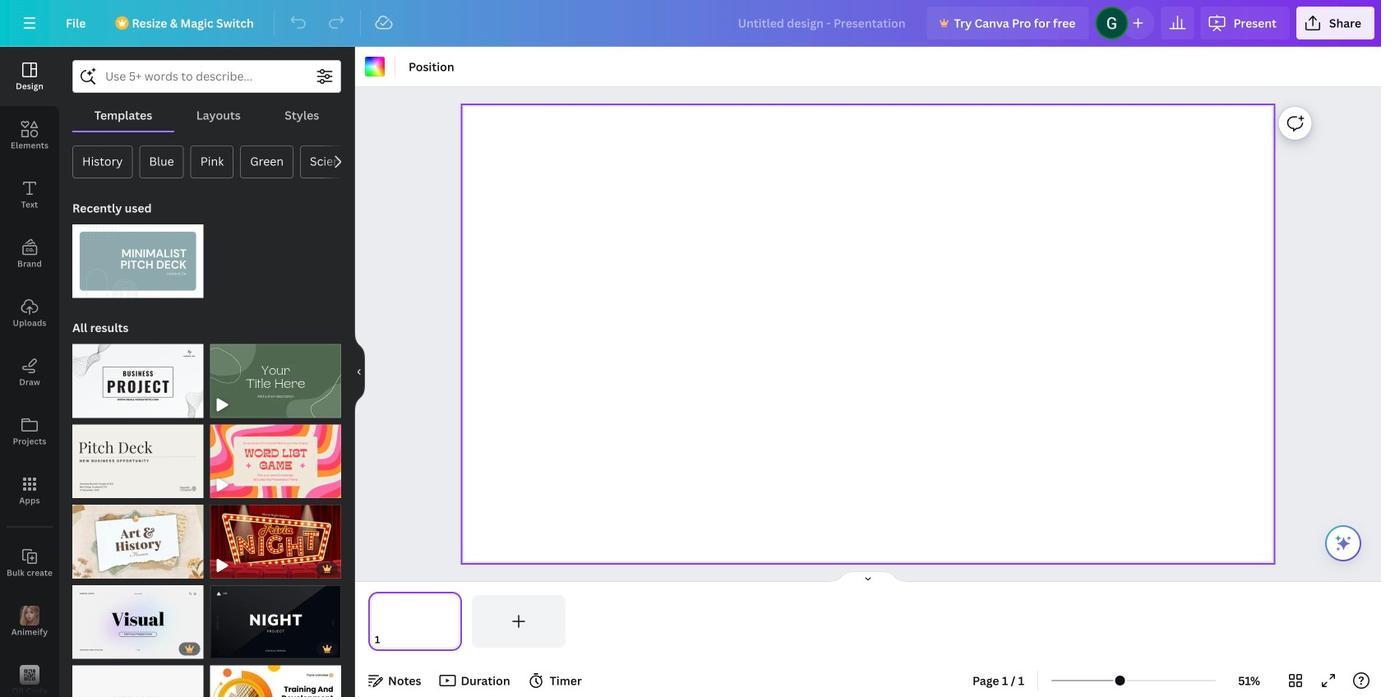 Task type: locate. For each thing, give the bounding box(es) containing it.
hide pages image
[[829, 571, 908, 584]]

green blobs basic simple presentation group
[[210, 334, 341, 418]]

yellow and white modern training and development presentation group
[[210, 656, 341, 697]]

Page title text field
[[387, 632, 394, 648]]

Use 5+ words to describe... search field
[[105, 61, 308, 92]]

cream neutral minimalist new business pitch deck presentation group
[[72, 415, 204, 499]]

side panel tab list
[[0, 47, 59, 697]]

hide image
[[354, 333, 365, 412]]

pink orange yellow happy hippie word list game presentation party group
[[210, 415, 341, 499]]

grey minimalist business project presentation group
[[72, 334, 204, 418]]

modern pitch deck presentation template group
[[72, 656, 204, 697]]



Task type: describe. For each thing, give the bounding box(es) containing it.
red and yellow retro bold trivia game presentation group
[[210, 495, 341, 579]]

blue minimalist business pitch deck presentation group
[[72, 215, 204, 298]]

#ffffff image
[[365, 57, 385, 76]]

black and gray gradient professional presentation group
[[210, 576, 341, 659]]

canva assistant image
[[1334, 534, 1354, 553]]

Design title text field
[[725, 7, 921, 39]]

gradient minimal portfolio proposal presentation group
[[72, 576, 204, 659]]

main menu bar
[[0, 0, 1382, 47]]

beige scrapbook art and history museum presentation group
[[72, 495, 204, 579]]

page 1 image
[[368, 595, 462, 648]]



Task type: vqa. For each thing, say whether or not it's contained in the screenshot.
Design title text field
yes



